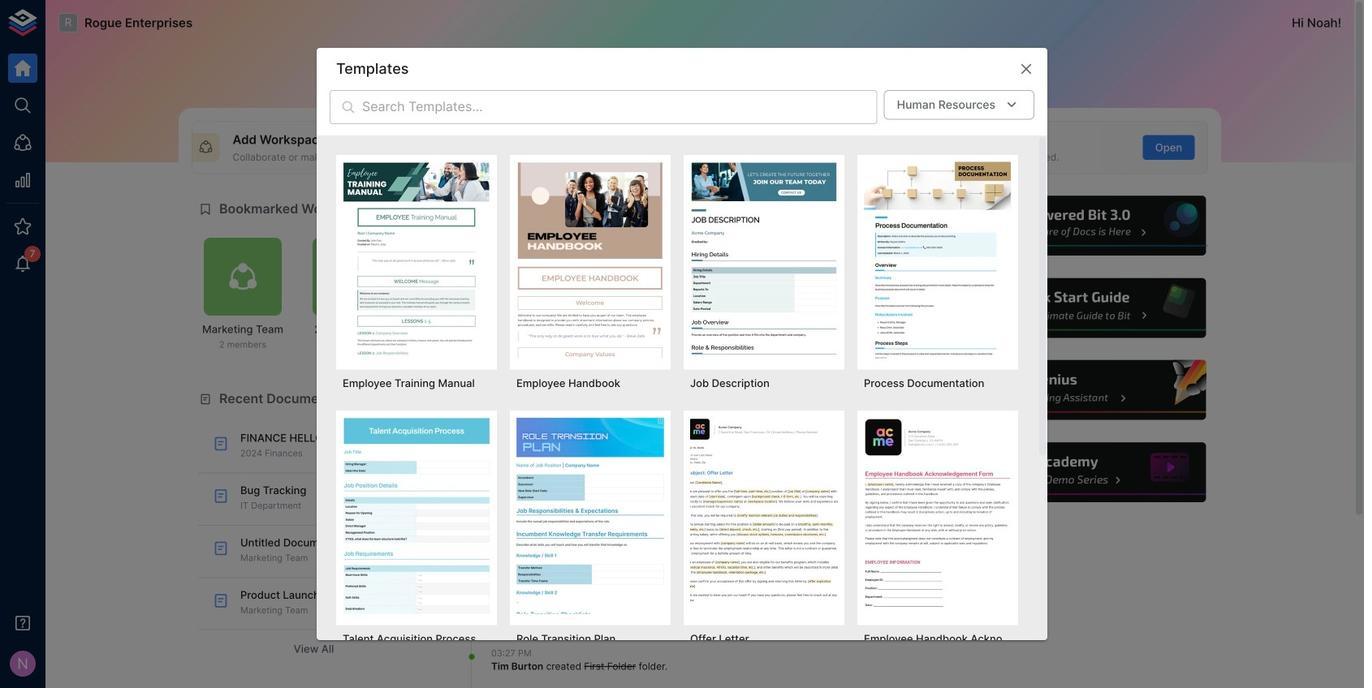 Task type: describe. For each thing, give the bounding box(es) containing it.
employee training manual image
[[343, 161, 491, 359]]

employee handbook acknowledgement form image
[[864, 417, 1012, 614]]

job description image
[[690, 161, 838, 359]]

offer letter image
[[690, 417, 838, 614]]



Task type: locate. For each thing, give the bounding box(es) containing it.
1 help image from the top
[[964, 194, 1209, 258]]

dialog
[[317, 48, 1048, 689]]

Search Templates... text field
[[362, 90, 878, 124]]

process documentation image
[[864, 161, 1012, 359]]

2 help image from the top
[[964, 276, 1209, 341]]

employee handbook image
[[517, 161, 664, 359]]

role transition plan image
[[517, 417, 664, 614]]

3 help image from the top
[[964, 358, 1209, 423]]

help image
[[964, 194, 1209, 258], [964, 276, 1209, 341], [964, 358, 1209, 423], [964, 441, 1209, 505]]

talent acquisition process image
[[343, 417, 491, 614]]

4 help image from the top
[[964, 441, 1209, 505]]



Task type: vqa. For each thing, say whether or not it's contained in the screenshot.
talent acquisition process image
yes



